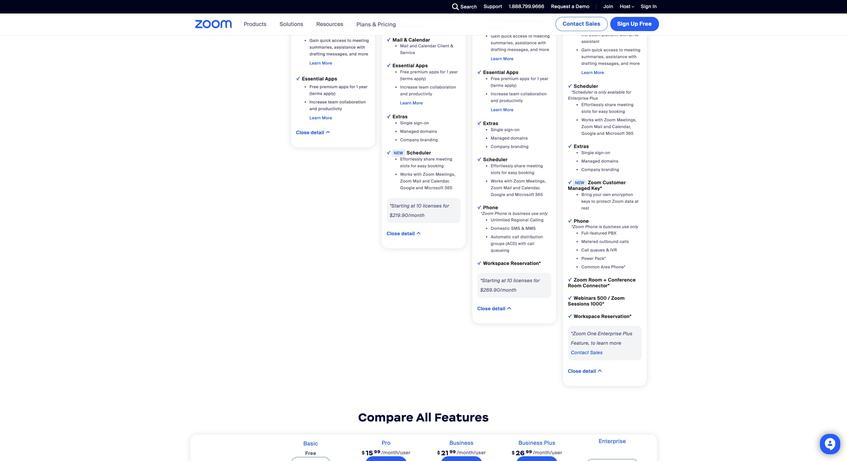 Task type: vqa. For each thing, say whether or not it's contained in the screenshot.


Task type: locate. For each thing, give the bounding box(es) containing it.
1 horizontal spatial microsoft
[[515, 192, 534, 197]]

1 vertical spatial (terms
[[491, 83, 504, 88]]

0 horizontal spatial only
[[540, 211, 548, 216]]

0 vertical spatial productivity
[[409, 91, 432, 97]]

2 horizontal spatial single sign-on managed domains company branding
[[582, 150, 619, 173]]

1
[[447, 69, 448, 75], [537, 76, 539, 82], [356, 84, 358, 90]]

is for full-featured pbx
[[599, 224, 602, 230]]

0 horizontal spatial share
[[424, 157, 435, 162]]

workspace
[[483, 260, 510, 266], [574, 313, 600, 320]]

& right client
[[450, 43, 453, 49]]

request a demo link
[[546, 0, 591, 14], [551, 3, 590, 9]]

plans & pricing link
[[357, 21, 396, 28], [357, 21, 396, 28]]

detail
[[311, 130, 324, 136], [402, 231, 415, 237], [492, 306, 506, 312], [583, 368, 596, 374]]

the down contact sales
[[582, 32, 588, 38]]

3 $ from the left
[[512, 450, 515, 456]]

1 business from the left
[[450, 440, 474, 447]]

an down sign up free button
[[629, 32, 634, 38]]

/month/user inside $ 15 99 /month/user
[[382, 450, 411, 456]]

2 horizontal spatial company
[[582, 167, 601, 173]]

call down distribution
[[528, 241, 535, 246]]

0 vertical spatial extras
[[392, 114, 408, 120]]

for inside * starting at 10 licenses for $219.90/month
[[443, 203, 449, 209]]

only up the calling at the right of page
[[540, 211, 548, 216]]

sign left in
[[641, 3, 651, 9]]

1 horizontal spatial across
[[531, 12, 544, 17]]

1 horizontal spatial effortlessly
[[491, 163, 513, 169]]

starting inside * starting at 10 licenses for $219.90/month
[[392, 203, 410, 209]]

0 horizontal spatial companion
[[322, 7, 349, 13]]

is up unlimited
[[508, 211, 512, 216]]

free inside the "basic free"
[[305, 450, 316, 457]]

1 horizontal spatial free premium apps for 1 year (terms apply) increase team collaboration and productivity
[[400, 69, 458, 97]]

$ for 26
[[512, 450, 515, 456]]

new inside new scheduler
[[394, 151, 403, 156]]

ai left pricing
[[363, 23, 368, 28]]

/month/user inside $ 21 99 /month/user
[[457, 450, 486, 456]]

licenses inside * starting at 10 licenses for $219.90/month
[[423, 203, 442, 209]]

0 horizontal spatial 10
[[417, 203, 422, 209]]

calendar for and
[[418, 43, 437, 49]]

1 vertical spatial business
[[603, 224, 621, 230]]

2 $ from the left
[[437, 450, 440, 456]]

zoom inside webinars 500 / zoom sessions 1000*
[[611, 295, 625, 301]]

assistant down contact sales
[[582, 39, 600, 44]]

across down editing
[[622, 26, 635, 31]]

banner containing contact sales
[[187, 14, 660, 36]]

close detail for * starting at 10 licenses for $269.90/month
[[477, 306, 506, 312]]

10 for $219.90/month
[[417, 203, 422, 209]]

power
[[582, 256, 594, 262]]

learn more
[[400, 24, 423, 29], [491, 56, 514, 62], [310, 60, 332, 66], [582, 70, 604, 76], [400, 101, 423, 106], [491, 107, 514, 113], [310, 115, 332, 121]]

licenses
[[423, 203, 442, 209], [514, 278, 533, 284]]

2 vertical spatial apps
[[339, 84, 349, 90]]

ai down 1.888.799.9666 in the top right of the page
[[544, 18, 549, 24]]

close for zoom one enterprise plus feature, to learn more
[[568, 368, 582, 374]]

scheduler inside scheduler *scheduler is only available for enterprise plus
[[574, 83, 598, 89]]

99 inside $ 15 99 /month/user
[[374, 449, 381, 455]]

automate key tasks across the zoom platform with an ai assistant gain quick access to meeting summaries, assistance with drafting messages, and more
[[491, 12, 550, 53], [310, 16, 369, 57], [582, 26, 641, 66]]

1 horizontal spatial only
[[599, 90, 607, 95]]

* for * zoom one enterprise plus feature, to learn more contact sales
[[571, 331, 573, 337]]

share for *scheduler
[[605, 102, 616, 108]]

free inside button
[[640, 20, 652, 27]]

tasks down 1.888.799.9666 in the top right of the page
[[519, 12, 530, 17]]

0 vertical spatial only
[[599, 90, 607, 95]]

solutions button
[[280, 14, 306, 35]]

featured
[[590, 231, 607, 236]]

* up feature,
[[571, 331, 573, 337]]

& left ivr
[[606, 248, 609, 253]]

quick
[[411, 1, 421, 6], [501, 34, 512, 39], [320, 38, 331, 43], [592, 47, 603, 53]]

close detail button for starting at 10 licenses for $269.90/month
[[477, 306, 506, 312]]

at for * starting at 10 licenses for $269.90/month
[[502, 278, 506, 284]]

10 up $269.90/month in the bottom of the page
[[507, 278, 512, 284]]

2 horizontal spatial effortlessly
[[582, 102, 604, 108]]

free premium apps for 1 year (terms apply) increase team collaboration and productivity
[[400, 69, 458, 97], [491, 76, 549, 104], [310, 84, 368, 112]]

workspace reservation*
[[482, 260, 541, 266], [573, 313, 632, 320]]

2 horizontal spatial apps
[[520, 76, 530, 82]]

room left +
[[589, 277, 602, 283]]

at right the data
[[635, 199, 639, 204]]

the down support
[[491, 18, 497, 24]]

rich-
[[603, 6, 613, 11]]

2 vertical spatial share
[[514, 163, 526, 169]]

keys
[[582, 199, 591, 204]]

* up $269.90/month in the bottom of the page
[[481, 278, 482, 284]]

companion down the rich-
[[595, 19, 622, 25]]

contact sales link inside meetings navigation
[[556, 17, 608, 31]]

sales down learn
[[590, 350, 603, 356]]

pricing
[[378, 21, 396, 28]]

automate right solutions dropdown button
[[310, 16, 329, 21]]

licenses up the $219.90/month
[[423, 203, 442, 209]]

team
[[419, 85, 429, 90], [509, 91, 520, 97], [328, 99, 338, 105]]

sign inside button
[[618, 20, 630, 27]]

business up pbx on the right
[[603, 224, 621, 230]]

0 vertical spatial scheduler
[[574, 83, 598, 89]]

an left pricing
[[357, 23, 362, 28]]

is inside scheduler *scheduler is only available for enterprise plus
[[594, 90, 598, 95]]

1 horizontal spatial company
[[491, 144, 510, 150]]

sign for sign in
[[641, 3, 651, 9]]

10 inside * starting at 10 licenses for $269.90/month
[[507, 278, 512, 284]]

bring your own encryption keys to protect zoom data at rest
[[582, 192, 639, 211]]

free
[[640, 20, 652, 27], [400, 69, 409, 75], [491, 76, 500, 82], [310, 84, 319, 90], [305, 450, 316, 457]]

sign- for zoom customer managed key*
[[595, 150, 606, 156]]

booking
[[609, 109, 625, 114], [428, 163, 444, 169], [519, 170, 535, 175]]

/month/user down pro
[[382, 450, 411, 456]]

microsoft for *scheduler
[[606, 131, 625, 136]]

licenses inside * starting at 10 licenses for $269.90/month
[[514, 278, 533, 284]]

room up the webinars
[[568, 283, 582, 289]]

ai up product information navigation
[[316, 7, 321, 13]]

starting up the $219.90/month
[[392, 203, 410, 209]]

key left plans
[[330, 16, 337, 21]]

0 vertical spatial 10
[[417, 203, 422, 209]]

business up regional
[[513, 211, 531, 216]]

reservation*
[[511, 260, 541, 266], [602, 313, 632, 320]]

& up service on the left of the page
[[404, 37, 407, 43]]

99 inside $ 26 99 /month/user
[[526, 449, 532, 455]]

10
[[417, 203, 422, 209], [507, 278, 512, 284]]

0 horizontal spatial extras
[[392, 114, 408, 120]]

close detail for * zoom one enterprise plus feature, to learn more contact sales
[[568, 368, 596, 374]]

single for scheduler
[[400, 120, 413, 126]]

close for starting at 10 licenses for $269.90/month
[[477, 306, 491, 312]]

is right *scheduler
[[594, 90, 598, 95]]

$ left the "21"
[[437, 450, 440, 456]]

2 horizontal spatial share
[[605, 102, 616, 108]]

client
[[438, 43, 449, 49]]

company
[[400, 137, 419, 143], [491, 144, 510, 150], [582, 167, 601, 173]]

new
[[486, 6, 495, 11], [303, 8, 313, 13], [576, 19, 586, 25], [394, 151, 403, 156], [575, 180, 585, 186]]

calendar, for scheduler
[[431, 179, 450, 184]]

use up the calling at the right of page
[[532, 211, 539, 216]]

$26.99 per month per user element
[[512, 446, 562, 460]]

sign in
[[641, 3, 657, 9]]

key down the rich-
[[602, 26, 609, 31]]

automate down support
[[491, 12, 510, 17]]

sales inside * zoom one enterprise plus feature, to learn more contact sales
[[590, 350, 603, 356]]

0 horizontal spatial call
[[512, 234, 520, 240]]

slots for scheduler
[[400, 163, 410, 169]]

$ left the 15
[[362, 450, 365, 456]]

increase
[[400, 85, 418, 90], [491, 91, 508, 97], [310, 99, 327, 105]]

to down sign up free button
[[619, 47, 623, 53]]

& inside product information navigation
[[372, 21, 376, 28]]

share for scheduler
[[424, 157, 435, 162]]

to left search button
[[438, 1, 442, 6]]

0 horizontal spatial $
[[362, 450, 365, 456]]

2 vertical spatial extras
[[573, 143, 589, 150]]

0 horizontal spatial 1
[[356, 84, 358, 90]]

phone
[[483, 205, 498, 211], [495, 211, 507, 216], [574, 218, 589, 224], [585, 224, 598, 230]]

key down 1.888.799.9666 in the top right of the page
[[511, 12, 518, 17]]

zoom logo image
[[195, 20, 232, 28]]

2 horizontal spatial *
[[571, 331, 573, 337]]

access
[[423, 1, 437, 6], [513, 34, 527, 39], [332, 38, 346, 43], [604, 47, 618, 53]]

phone *zoom phone is business use only for unlimited regional calling
[[481, 205, 548, 216]]

1 vertical spatial productivity
[[500, 98, 523, 104]]

0 vertical spatial sign-
[[414, 120, 424, 126]]

ai left 1.888.799.9666 in the top right of the page
[[499, 5, 503, 11]]

zoom inside bring your own encryption keys to protect zoom data at rest
[[612, 199, 624, 204]]

branding for zoom customer managed key*
[[602, 167, 619, 173]]

at up $269.90/month in the bottom of the page
[[502, 278, 506, 284]]

1 vertical spatial meetings,
[[436, 172, 455, 177]]

$21.99 per month per user element
[[437, 446, 486, 460]]

banner
[[187, 14, 660, 36]]

starting inside * starting at 10 licenses for $269.90/month
[[482, 278, 500, 284]]

1 horizontal spatial works
[[491, 179, 503, 184]]

for inside * starting at 10 licenses for $269.90/month
[[534, 278, 540, 284]]

support
[[484, 3, 502, 9]]

* inside * starting at 10 licenses for $269.90/month
[[481, 278, 482, 284]]

& right plans
[[372, 21, 376, 28]]

1 vertical spatial contact
[[571, 350, 589, 356]]

gain inside gain quick access to meeting summaries, assistance with drafting messages, and more
[[400, 1, 410, 6]]

only down the data
[[630, 224, 638, 230]]

slots for *scheduler
[[582, 109, 591, 114]]

to left learn
[[591, 340, 596, 347]]

learn
[[400, 24, 412, 29], [491, 56, 502, 62], [310, 60, 321, 66], [582, 70, 593, 76], [400, 101, 412, 106], [491, 107, 502, 113], [310, 115, 321, 121]]

0 horizontal spatial slots
[[400, 163, 410, 169]]

with
[[594, 6, 602, 11], [447, 8, 456, 13], [529, 18, 537, 24], [348, 23, 356, 28], [620, 32, 628, 38], [538, 40, 546, 46], [357, 45, 365, 50], [629, 54, 637, 60], [595, 117, 603, 123], [414, 172, 422, 177], [504, 179, 513, 184], [518, 241, 526, 246]]

& right sms
[[522, 226, 525, 231]]

2 horizontal spatial sign-
[[595, 150, 606, 156]]

& inside mail and calendar client & service
[[450, 43, 453, 49]]

plus inside * zoom one enterprise plus feature, to learn more contact sales
[[623, 331, 633, 337]]

2 vertical spatial slots
[[491, 170, 501, 175]]

$ inside $ 21 99 /month/user
[[437, 450, 440, 456]]

10 inside * starting at 10 licenses for $219.90/month
[[417, 203, 422, 209]]

ai down notes
[[589, 19, 594, 25]]

2 vertical spatial productivity
[[318, 106, 342, 112]]

available
[[608, 90, 625, 95]]

1 vertical spatial use
[[622, 224, 629, 230]]

google for scheduler
[[400, 185, 415, 191]]

*scheduler
[[571, 90, 593, 95]]

across
[[531, 12, 544, 17], [350, 16, 363, 21], [622, 26, 635, 31]]

contact inside meetings navigation
[[563, 20, 584, 27]]

at
[[635, 199, 639, 204], [411, 203, 415, 209], [502, 278, 506, 284]]

starting
[[392, 203, 410, 209], [482, 278, 500, 284]]

is for unlimited regional calling
[[508, 211, 512, 216]]

extras
[[392, 114, 408, 120], [482, 120, 498, 127], [573, 143, 589, 150]]

only for full-featured pbx
[[630, 224, 638, 230]]

2 /month/user from the left
[[457, 450, 486, 456]]

/month/user inside $ 26 99 /month/user
[[533, 450, 562, 456]]

messages,
[[417, 14, 439, 20], [508, 47, 529, 53], [327, 51, 348, 57], [598, 61, 620, 66]]

(terms
[[400, 76, 413, 82], [491, 83, 504, 88], [310, 91, 323, 96]]

2 horizontal spatial on
[[606, 150, 611, 156]]

1 vertical spatial is
[[508, 211, 512, 216]]

sign in link
[[636, 0, 660, 14], [641, 3, 657, 9]]

sales down notes
[[586, 20, 601, 27]]

sign- for scheduler
[[414, 120, 424, 126]]

to inside gain quick access to meeting summaries, assistance with drafting messages, and more
[[438, 1, 442, 6]]

platform down the rich-
[[602, 32, 619, 38]]

scheduler for scheduler
[[482, 157, 508, 163]]

contact sales link down notes
[[556, 17, 608, 31]]

99 right the "21"
[[450, 449, 456, 455]]

3 /month/user from the left
[[533, 450, 562, 456]]

at inside * starting at 10 licenses for $219.90/month
[[411, 203, 415, 209]]

basic
[[304, 440, 318, 447]]

the
[[491, 18, 497, 24], [310, 23, 316, 28], [582, 32, 588, 38]]

phone *zoom phone is business use only up featured
[[571, 218, 638, 230]]

workspace down sessions
[[574, 313, 600, 320]]

platform
[[511, 18, 528, 24], [330, 23, 347, 28], [602, 32, 619, 38]]

slots
[[582, 109, 591, 114], [400, 163, 410, 169], [491, 170, 501, 175]]

99 right the 26
[[526, 449, 532, 455]]

1 vertical spatial branding
[[511, 144, 529, 150]]

1 horizontal spatial easy
[[508, 170, 517, 175]]

2 horizontal spatial plus
[[623, 331, 633, 337]]

sign left up
[[618, 20, 630, 27]]

for inside scheduler *scheduler is only available for enterprise plus
[[626, 90, 632, 95]]

2 business from the left
[[519, 440, 543, 447]]

close detail button for zoom one enterprise plus feature, to learn more
[[568, 368, 596, 374]]

1 horizontal spatial plus
[[590, 96, 598, 101]]

calendar left client
[[418, 43, 437, 49]]

/month/user for 26
[[533, 450, 562, 456]]

1 vertical spatial starting
[[482, 278, 500, 284]]

1 vertical spatial booking
[[428, 163, 444, 169]]

99 inside $ 21 99 /month/user
[[450, 449, 456, 455]]

* for * starting at 10 licenses for $269.90/month
[[481, 278, 482, 284]]

1 horizontal spatial at
[[502, 278, 506, 284]]

zoom inside zoom room + conference room connector*
[[574, 277, 588, 283]]

contact down the a
[[563, 20, 584, 27]]

1 vertical spatial licenses
[[514, 278, 533, 284]]

0 horizontal spatial google
[[400, 185, 415, 191]]

1 horizontal spatial *zoom
[[571, 224, 584, 230]]

starting for starting at 10 licenses for $269.90/month
[[482, 278, 500, 284]]

personal
[[582, 0, 599, 5]]

99 right the 15
[[374, 449, 381, 455]]

2 vertical spatial team
[[328, 99, 338, 105]]

single for zoom customer managed key*
[[582, 150, 594, 156]]

zoom pricing ok image
[[387, 64, 391, 67], [296, 77, 300, 80]]

/month/user for 15
[[382, 450, 411, 456]]

platform left plans
[[330, 23, 347, 28]]

join link
[[599, 0, 615, 14], [604, 3, 613, 9]]

only for unlimited regional calling
[[540, 211, 548, 216]]

10 for $269.90/month
[[507, 278, 512, 284]]

0 vertical spatial 1
[[447, 69, 448, 75]]

assistant down the resources
[[310, 29, 328, 35]]

1 /month/user from the left
[[382, 450, 411, 456]]

summaries, inside gain quick access to meeting summaries, assistance with drafting messages, and more
[[400, 8, 424, 13]]

at inside * starting at 10 licenses for $269.90/month
[[502, 278, 506, 284]]

2 horizontal spatial 365
[[626, 131, 634, 136]]

easy
[[599, 109, 608, 114], [418, 163, 427, 169], [508, 170, 517, 175]]

$ left the 26
[[512, 450, 515, 456]]

1 horizontal spatial business
[[519, 440, 543, 447]]

on for scheduler
[[424, 120, 429, 126]]

0 horizontal spatial single
[[400, 120, 413, 126]]

domains for zoom customer managed key*
[[601, 159, 619, 164]]

mms
[[526, 226, 536, 231]]

across down 1.888.799.9666 in the top right of the page
[[531, 12, 544, 17]]

99 for 21
[[450, 449, 456, 455]]

business
[[450, 440, 474, 447], [519, 440, 543, 447]]

0 horizontal spatial zoom pricing ok image
[[296, 77, 300, 80]]

2 horizontal spatial year
[[540, 76, 549, 82]]

works for *scheduler
[[582, 117, 594, 123]]

/month/user down business plus
[[533, 450, 562, 456]]

* inside * zoom one enterprise plus feature, to learn more contact sales
[[571, 331, 573, 337]]

access left search button
[[423, 1, 437, 6]]

ok image
[[296, 8, 300, 12], [568, 20, 572, 24], [387, 38, 391, 41], [568, 84, 572, 88], [477, 122, 481, 125], [387, 151, 391, 155], [477, 158, 481, 161], [568, 181, 572, 184], [477, 206, 481, 209], [568, 219, 572, 223], [477, 261, 481, 265], [568, 314, 572, 318]]

0 horizontal spatial effortlessly share meeting slots for easy booking works with zoom meetings, zoom mail and calendar, google and microsoft 365
[[400, 157, 455, 191]]

/month/user
[[382, 450, 411, 456], [457, 450, 486, 456], [533, 450, 562, 456]]

2 vertical spatial is
[[599, 224, 602, 230]]

drafting inside gain quick access to meeting summaries, assistance with drafting messages, and more
[[400, 14, 416, 20]]

effortlessly share meeting slots for easy booking works with zoom meetings, zoom mail and calendar, google and microsoft 365 for *scheduler
[[582, 102, 637, 136]]

/month/user right the "21"
[[457, 450, 486, 456]]

phone *zoom phone is business use only up regional
[[481, 205, 548, 216]]

only left available
[[599, 90, 607, 95]]

company for zoom customer managed key*
[[582, 167, 601, 173]]

365 for *scheduler
[[626, 131, 634, 136]]

1 vertical spatial sales
[[590, 350, 603, 356]]

metered
[[582, 239, 598, 245]]

workspace down queueing
[[483, 260, 510, 266]]

0 horizontal spatial *
[[390, 203, 392, 209]]

2 vertical spatial booking
[[519, 170, 535, 175]]

works
[[582, 117, 594, 123], [400, 172, 413, 177], [491, 179, 503, 184]]

apps
[[416, 63, 428, 69], [506, 69, 519, 76], [325, 76, 337, 82]]

business for full-featured pbx
[[603, 224, 621, 230]]

on
[[424, 120, 429, 126], [515, 127, 520, 133], [606, 150, 611, 156]]

tasks
[[519, 12, 530, 17], [338, 16, 349, 21], [610, 26, 620, 31]]

reservation* down (acd)
[[511, 260, 541, 266]]

365 for scheduler
[[445, 185, 452, 191]]

0 vertical spatial call
[[512, 234, 520, 240]]

0 vertical spatial apps
[[429, 69, 439, 75]]

close detail
[[296, 130, 324, 136], [387, 231, 415, 237], [477, 306, 506, 312], [568, 368, 596, 374]]

0 horizontal spatial sign
[[618, 20, 630, 27]]

with inside unlimited regional calling domestic sms & mms automatic call distribution groups (acd) with call queueing
[[518, 241, 526, 246]]

is up featured
[[599, 224, 602, 230]]

15
[[366, 449, 373, 457]]

$15.99 per month per user element
[[362, 446, 411, 460]]

customer
[[603, 180, 626, 186]]

close detail button
[[296, 130, 324, 136], [387, 231, 415, 237], [477, 306, 506, 312], [568, 368, 596, 374]]

zoom inside zoom customer managed key*
[[588, 180, 602, 186]]

0 horizontal spatial at
[[411, 203, 415, 209]]

ok image for zoom room + conference room connector*
[[568, 278, 572, 282]]

call up (acd)
[[512, 234, 520, 240]]

calendar for &
[[409, 37, 430, 43]]

mail
[[393, 37, 403, 43], [400, 43, 409, 49], [594, 124, 603, 130], [413, 179, 421, 184], [504, 185, 512, 191]]

across right resources dropdown button
[[350, 16, 363, 21]]

1 vertical spatial sign
[[618, 20, 630, 27]]

to down 1.888.799.9666 in the top right of the page
[[529, 34, 533, 39]]

enterprise
[[568, 96, 589, 101], [598, 331, 622, 337], [599, 438, 626, 445]]

contact sales link down feature,
[[571, 350, 603, 356]]

*zoom up unlimited
[[481, 211, 494, 216]]

starting up $269.90/month in the bottom of the page
[[482, 278, 500, 284]]

/
[[608, 295, 610, 301]]

gain
[[400, 1, 410, 6], [491, 34, 500, 39], [310, 38, 319, 43], [582, 47, 591, 53]]

1 horizontal spatial meetings,
[[526, 179, 546, 184]]

meetings, for scheduler
[[436, 172, 455, 177]]

calendar up mail and calendar client & service
[[409, 37, 430, 43]]

assistant down support
[[491, 25, 509, 31]]

easy for scheduler
[[418, 163, 427, 169]]

* inside * starting at 10 licenses for $219.90/month
[[390, 203, 392, 209]]

to right keys
[[592, 199, 596, 204]]

companion right support
[[505, 5, 532, 11]]

2 99 from the left
[[450, 449, 456, 455]]

$ for 21
[[437, 450, 440, 456]]

3 99 from the left
[[526, 449, 532, 455]]

full-featured pbx metered outbound calls call queues & ivr power pack* common area phone*
[[582, 231, 629, 270]]

collaboration
[[430, 85, 456, 90], [521, 91, 547, 97], [339, 99, 366, 105]]

2 horizontal spatial domains
[[601, 159, 619, 164]]

ai down sign up free button
[[635, 32, 639, 38]]

1 vertical spatial slots
[[400, 163, 410, 169]]

$ 26 99 /month/user
[[512, 449, 562, 457]]

$ inside $ 15 99 /month/user
[[362, 450, 365, 456]]

detail for * starting at 10 licenses for $269.90/month
[[492, 306, 506, 312]]

business up $ 26 99 /month/user
[[519, 440, 543, 447]]

use for unlimited regional calling
[[532, 211, 539, 216]]

2 horizontal spatial booking
[[609, 109, 625, 114]]

at up the $219.90/month
[[411, 203, 415, 209]]

effortlessly share meeting slots for easy booking works with zoom meetings, zoom mail and calendar, google and microsoft 365
[[582, 102, 637, 136], [400, 157, 455, 191], [491, 163, 546, 197]]

0 horizontal spatial year
[[359, 84, 368, 90]]

and
[[600, 0, 608, 5], [440, 14, 447, 20], [410, 43, 417, 49], [530, 47, 538, 53], [349, 51, 357, 57], [621, 61, 629, 66], [400, 91, 408, 97], [491, 98, 498, 104], [310, 106, 317, 112], [604, 124, 611, 130], [597, 131, 605, 136], [422, 179, 430, 184], [416, 185, 423, 191], [513, 185, 521, 191], [507, 192, 514, 197]]

ok image
[[477, 6, 481, 10], [568, 145, 572, 148], [568, 278, 572, 282], [568, 296, 572, 300]]

0 horizontal spatial collaboration
[[339, 99, 366, 105]]

booking for *scheduler
[[609, 109, 625, 114]]

an down 1.888.799.9666 in the top right of the page
[[538, 18, 543, 24]]

single sign-on managed domains company branding for zoom customer managed key*
[[582, 150, 619, 173]]

10 up the $219.90/month
[[417, 203, 422, 209]]

1 $ from the left
[[362, 450, 365, 456]]

with inside gain quick access to meeting summaries, assistance with drafting messages, and more
[[447, 8, 456, 13]]

0 vertical spatial branding
[[420, 137, 438, 143]]

0 horizontal spatial scheduler
[[407, 150, 431, 156]]

tasks down text
[[610, 26, 620, 31]]

calendar inside mail and calendar client & service
[[418, 43, 437, 49]]

only
[[599, 90, 607, 95], [540, 211, 548, 216], [630, 224, 638, 230]]

platform down 1.888.799.9666 in the top right of the page
[[511, 18, 528, 24]]

company for scheduler
[[400, 137, 419, 143]]

and inside "personal and collaborative notes with rich-text editing"
[[600, 0, 608, 5]]

reservation* down /
[[602, 313, 632, 320]]

1 vertical spatial collaboration
[[521, 91, 547, 97]]

companion up resources dropdown button
[[322, 7, 349, 13]]

licenses for $269.90/month
[[514, 278, 533, 284]]

your
[[593, 192, 602, 197]]

business up $ 21 99 /month/user
[[450, 440, 474, 447]]

1 99 from the left
[[374, 449, 381, 455]]

$ inside $ 26 99 /month/user
[[512, 450, 515, 456]]

licenses up $269.90/month in the bottom of the page
[[514, 278, 533, 284]]

an
[[538, 18, 543, 24], [357, 23, 362, 28], [629, 32, 634, 38]]

use up calls
[[622, 224, 629, 230]]

tasks left plans
[[338, 16, 349, 21]]

0 horizontal spatial room
[[568, 283, 582, 289]]

0 vertical spatial easy
[[599, 109, 608, 114]]

unlimited
[[491, 217, 510, 223]]

0 vertical spatial year
[[450, 69, 458, 75]]

managed
[[400, 129, 419, 134], [491, 136, 510, 141], [582, 159, 600, 164], [568, 185, 590, 191]]

workspace reservation* down queueing
[[482, 260, 541, 266]]

solutions
[[280, 21, 303, 28]]

1 vertical spatial easy
[[418, 163, 427, 169]]

to down product information navigation
[[348, 38, 352, 43]]

2 vertical spatial (terms
[[310, 91, 323, 96]]

products button
[[244, 14, 270, 35]]

2 horizontal spatial only
[[630, 224, 638, 230]]

0 vertical spatial *zoom
[[481, 211, 494, 216]]

include image
[[387, 115, 391, 118]]

distribution
[[521, 234, 543, 240]]

0 horizontal spatial business
[[450, 440, 474, 447]]

contact down feature,
[[571, 350, 589, 356]]

access down resources dropdown button
[[332, 38, 346, 43]]



Task type: describe. For each thing, give the bounding box(es) containing it.
0 horizontal spatial the
[[310, 23, 316, 28]]

0 horizontal spatial automate
[[310, 16, 329, 21]]

+
[[604, 277, 607, 283]]

editing
[[621, 6, 635, 11]]

1 vertical spatial company
[[491, 144, 510, 150]]

close detail button for starting at 10 licenses for $219.90/month
[[387, 231, 415, 237]]

2 vertical spatial meetings,
[[526, 179, 546, 184]]

phone*
[[611, 265, 626, 270]]

pbx
[[608, 231, 617, 236]]

at for * starting at 10 licenses for $219.90/month
[[411, 203, 415, 209]]

2 vertical spatial year
[[359, 84, 368, 90]]

1 horizontal spatial the
[[491, 18, 497, 24]]

1 vertical spatial on
[[515, 127, 520, 133]]

business plus
[[519, 440, 556, 447]]

/month/user for 21
[[457, 450, 486, 456]]

1 vertical spatial 1
[[537, 76, 539, 82]]

up
[[631, 20, 638, 27]]

1 horizontal spatial 1
[[447, 69, 448, 75]]

21
[[441, 449, 449, 457]]

1 vertical spatial year
[[540, 76, 549, 82]]

business for business plus
[[519, 440, 543, 447]]

2 horizontal spatial assistant
[[582, 39, 600, 44]]

0 vertical spatial reservation*
[[511, 260, 541, 266]]

2 horizontal spatial tasks
[[610, 26, 620, 31]]

1 vertical spatial premium
[[501, 76, 519, 82]]

extras for zoom customer managed key*
[[573, 143, 589, 150]]

sales inside meetings navigation
[[586, 20, 601, 27]]

zoom inside * zoom one enterprise plus feature, to learn more contact sales
[[573, 331, 586, 337]]

sms
[[511, 226, 521, 231]]

scheduler for scheduler *scheduler is only available for enterprise plus
[[574, 83, 598, 89]]

effortlessly for scheduler
[[400, 157, 423, 162]]

2 vertical spatial calendar,
[[522, 185, 541, 191]]

zoom room + conference room connector*
[[568, 277, 636, 289]]

99 for 26
[[526, 449, 532, 455]]

1 horizontal spatial increase
[[400, 85, 418, 90]]

only inside scheduler *scheduler is only available for enterprise plus
[[599, 90, 607, 95]]

ok image for webinars 500 / zoom sessions 1000*
[[568, 296, 572, 300]]

2 horizontal spatial essential
[[483, 69, 505, 76]]

request
[[551, 3, 571, 9]]

$ 21 99 /month/user
[[437, 449, 486, 457]]

on for zoom customer managed key*
[[606, 150, 611, 156]]

0 horizontal spatial assistant
[[310, 29, 328, 35]]

one
[[587, 331, 597, 337]]

easy for *scheduler
[[599, 109, 608, 114]]

ok image for extras
[[568, 145, 572, 148]]

a
[[572, 3, 575, 9]]

1 horizontal spatial essential apps
[[392, 63, 428, 69]]

host button
[[620, 3, 634, 10]]

pro
[[382, 440, 391, 447]]

encryption
[[612, 192, 633, 197]]

2 vertical spatial 365
[[535, 192, 543, 197]]

1 horizontal spatial an
[[538, 18, 543, 24]]

$ 15 99 /month/user
[[362, 449, 411, 457]]

* starting at 10 licenses for $269.90/month
[[481, 278, 540, 293]]

detail for * starting at 10 licenses for $219.90/month
[[402, 231, 415, 237]]

phone *zoom phone is business use only for full-featured pbx
[[571, 218, 638, 230]]

1 horizontal spatial domains
[[511, 136, 528, 141]]

personal and collaborative notes with rich-text editing
[[582, 0, 635, 11]]

1 vertical spatial workspace reservation*
[[573, 313, 632, 320]]

1 horizontal spatial tasks
[[519, 12, 530, 17]]

meetings navigation
[[554, 14, 660, 32]]

1 horizontal spatial automate
[[491, 12, 510, 17]]

regional
[[511, 217, 529, 223]]

1 horizontal spatial collaboration
[[430, 85, 456, 90]]

1 horizontal spatial automate key tasks across the zoom platform with an ai assistant gain quick access to meeting summaries, assistance with drafting messages, and more
[[491, 12, 550, 53]]

groups
[[491, 241, 505, 246]]

0 horizontal spatial (terms
[[310, 91, 323, 96]]

mail inside mail and calendar client & service
[[400, 43, 409, 49]]

2 vertical spatial increase
[[310, 99, 327, 105]]

0 horizontal spatial platform
[[330, 23, 347, 28]]

2 horizontal spatial essential apps
[[482, 69, 519, 76]]

domains for scheduler
[[420, 129, 437, 134]]

close for starting at 10 licenses for $219.90/month
[[387, 231, 400, 237]]

2 horizontal spatial automate key tasks across the zoom platform with an ai assistant gain quick access to meeting summaries, assistance with drafting messages, and more
[[582, 26, 641, 66]]

$269.90/month
[[481, 287, 517, 293]]

feature,
[[571, 340, 590, 347]]

works for scheduler
[[400, 172, 413, 177]]

messages, inside gain quick access to meeting summaries, assistance with drafting messages, and more
[[417, 14, 439, 20]]

domestic
[[491, 226, 510, 231]]

access down 1.888.799.9666 in the top right of the page
[[513, 34, 527, 39]]

features
[[435, 410, 489, 425]]

meetings, for *scheduler
[[617, 117, 637, 123]]

collaborative
[[609, 0, 635, 5]]

2 vertical spatial enterprise
[[599, 438, 626, 445]]

to inside bring your own encryption keys to protect zoom data at rest
[[592, 199, 596, 204]]

500
[[597, 295, 607, 301]]

1 horizontal spatial effortlessly share meeting slots for easy booking works with zoom meetings, zoom mail and calendar, google and microsoft 365
[[491, 163, 546, 197]]

enterprise inside * zoom one enterprise plus feature, to learn more contact sales
[[598, 331, 622, 337]]

*zoom for unlimited regional calling
[[481, 211, 494, 216]]

with inside "personal and collaborative notes with rich-text editing"
[[594, 6, 602, 11]]

unlimited regional calling domestic sms & mms automatic call distribution groups (acd) with call queueing
[[491, 217, 544, 253]]

0 horizontal spatial essential
[[302, 76, 324, 82]]

& inside the full-featured pbx metered outbound calls call queues & ivr power pack* common area phone*
[[606, 248, 609, 253]]

* zoom one enterprise plus feature, to learn more contact sales
[[571, 331, 633, 356]]

*zoom for full-featured pbx
[[571, 224, 584, 230]]

access down meetings navigation
[[604, 47, 618, 53]]

(acd)
[[506, 241, 517, 246]]

plans & pricing
[[357, 21, 396, 28]]

0 vertical spatial premium
[[410, 69, 428, 75]]

2 vertical spatial effortlessly
[[491, 163, 513, 169]]

bring
[[582, 192, 592, 197]]

1.888.799.9666
[[509, 3, 545, 9]]

detail for * zoom one enterprise plus feature, to learn more contact sales
[[583, 368, 596, 374]]

0 horizontal spatial apps
[[339, 84, 349, 90]]

product information navigation
[[239, 14, 401, 36]]

search button
[[447, 0, 479, 14]]

business for business
[[450, 440, 474, 447]]

assistance inside gain quick access to meeting summaries, assistance with drafting messages, and more
[[425, 8, 446, 13]]

webinars 500 / zoom sessions 1000*
[[568, 295, 625, 307]]

2 vertical spatial apply)
[[324, 91, 336, 96]]

and inside mail and calendar client & service
[[410, 43, 417, 49]]

mail and calendar client & service
[[400, 43, 453, 56]]

calling
[[530, 217, 544, 223]]

connector*
[[583, 283, 610, 289]]

more inside gain quick access to meeting summaries, assistance with drafting messages, and more
[[448, 14, 459, 20]]

plus inside scheduler *scheduler is only available for enterprise plus
[[590, 96, 598, 101]]

at inside bring your own encryption keys to protect zoom data at rest
[[635, 199, 639, 204]]

close detail for * starting at 10 licenses for $219.90/month
[[387, 231, 415, 237]]

0 horizontal spatial tasks
[[338, 16, 349, 21]]

0 horizontal spatial across
[[350, 16, 363, 21]]

scheduler *scheduler is only available for enterprise plus
[[568, 83, 632, 101]]

99 for 15
[[374, 449, 381, 455]]

sign up free button
[[610, 17, 659, 31]]

sign up free
[[618, 20, 652, 27]]

0 vertical spatial (terms
[[400, 76, 413, 82]]

2 horizontal spatial an
[[629, 32, 634, 38]]

2 horizontal spatial new ai companion
[[576, 19, 624, 25]]

1 horizontal spatial room
[[589, 277, 602, 283]]

common
[[582, 265, 600, 270]]

2 vertical spatial premium
[[320, 84, 338, 90]]

branding for scheduler
[[420, 137, 438, 143]]

1 horizontal spatial platform
[[511, 18, 528, 24]]

1 horizontal spatial booking
[[519, 170, 535, 175]]

1 horizontal spatial productivity
[[409, 91, 432, 97]]

1 vertical spatial contact sales link
[[571, 350, 603, 356]]

2 horizontal spatial key
[[602, 26, 609, 31]]

quick inside gain quick access to meeting summaries, assistance with drafting messages, and more
[[411, 1, 421, 6]]

0 horizontal spatial essential apps
[[301, 76, 337, 82]]

microsoft for scheduler
[[425, 185, 444, 191]]

plans
[[357, 21, 371, 28]]

1 vertical spatial workspace
[[574, 313, 600, 320]]

contact sales
[[563, 20, 601, 27]]

2 horizontal spatial companion
[[595, 19, 622, 25]]

effortlessly share meeting slots for easy booking works with zoom meetings, zoom mail and calendar, google and microsoft 365 for scheduler
[[400, 157, 455, 191]]

* for * starting at 10 licenses for $219.90/month
[[390, 203, 392, 209]]

queueing
[[491, 248, 510, 253]]

contact inside * zoom one enterprise plus feature, to learn more contact sales
[[571, 350, 589, 356]]

1 horizontal spatial key
[[511, 12, 518, 17]]

2 horizontal spatial automate
[[582, 26, 601, 31]]

1 horizontal spatial apps
[[429, 69, 439, 75]]

effortlessly for *scheduler
[[582, 102, 604, 108]]

1 horizontal spatial essential
[[393, 63, 415, 69]]

google for *scheduler
[[582, 131, 596, 136]]

single sign-on managed domains company branding for scheduler
[[400, 120, 438, 143]]

1 horizontal spatial apps
[[416, 63, 428, 69]]

learn
[[597, 340, 608, 347]]

0 horizontal spatial new ai companion
[[303, 7, 351, 13]]

26
[[516, 449, 525, 457]]

& inside unlimited regional calling domestic sms & mms automatic call distribution groups (acd) with call queueing
[[522, 226, 525, 231]]

1 horizontal spatial new ai companion
[[486, 5, 533, 11]]

2 horizontal spatial productivity
[[500, 98, 523, 104]]

own
[[603, 192, 611, 197]]

notes
[[582, 6, 593, 11]]

1 horizontal spatial extras
[[482, 120, 498, 127]]

calendar, for *scheduler
[[612, 124, 631, 130]]

in
[[653, 3, 657, 9]]

rest
[[582, 206, 589, 211]]

demo
[[576, 3, 590, 9]]

managed inside zoom customer managed key*
[[568, 185, 590, 191]]

business for unlimited regional calling
[[513, 211, 531, 216]]

sessions
[[568, 301, 590, 307]]

sign for sign up free
[[618, 20, 630, 27]]

1 vertical spatial team
[[509, 91, 520, 97]]

0 horizontal spatial plus
[[544, 440, 556, 447]]

outbound
[[600, 239, 619, 245]]

1 vertical spatial apply)
[[505, 83, 517, 88]]

host
[[620, 3, 632, 9]]

enterprise inside scheduler *scheduler is only available for enterprise plus
[[568, 96, 589, 101]]

1 vertical spatial increase
[[491, 91, 508, 97]]

products
[[244, 21, 267, 28]]

area
[[601, 265, 610, 270]]

1000*
[[591, 301, 605, 307]]

1 horizontal spatial single
[[491, 127, 503, 133]]

1 horizontal spatial single sign-on managed domains company branding
[[491, 127, 529, 150]]

request a demo
[[551, 3, 590, 9]]

1 horizontal spatial share
[[514, 163, 526, 169]]

webinars
[[574, 295, 596, 301]]

meeting inside gain quick access to meeting summaries, assistance with drafting messages, and more
[[443, 1, 459, 6]]

0 horizontal spatial free premium apps for 1 year (terms apply) increase team collaboration and productivity
[[310, 84, 368, 112]]

text
[[613, 6, 620, 11]]

call
[[582, 248, 589, 253]]

1 horizontal spatial slots
[[491, 170, 501, 175]]

to inside * zoom one enterprise plus feature, to learn more contact sales
[[591, 340, 596, 347]]

automatic
[[491, 234, 511, 240]]

2 vertical spatial 1
[[356, 84, 358, 90]]

0 horizontal spatial key
[[330, 16, 337, 21]]

booking for scheduler
[[428, 163, 444, 169]]

1 horizontal spatial year
[[450, 69, 458, 75]]

search
[[461, 4, 477, 10]]

basic free
[[304, 440, 318, 457]]

new scheduler
[[394, 150, 431, 156]]

ivr
[[610, 248, 617, 253]]

and inside gain quick access to meeting summaries, assistance with drafting messages, and more
[[440, 14, 447, 20]]

conference
[[608, 277, 636, 283]]

2 horizontal spatial platform
[[602, 32, 619, 38]]

0 horizontal spatial apps
[[325, 76, 337, 82]]

extras for scheduler
[[392, 114, 408, 120]]

2 horizontal spatial apps
[[506, 69, 519, 76]]

full-
[[582, 231, 590, 236]]

2 horizontal spatial free premium apps for 1 year (terms apply) increase team collaboration and productivity
[[491, 76, 549, 104]]

0 horizontal spatial workspace reservation*
[[482, 260, 541, 266]]

access inside gain quick access to meeting summaries, assistance with drafting messages, and more
[[423, 1, 437, 6]]

$ for 15
[[362, 450, 365, 456]]

0 horizontal spatial automate key tasks across the zoom platform with an ai assistant gain quick access to meeting summaries, assistance with drafting messages, and more
[[310, 16, 369, 57]]

zoom pricing ok image
[[477, 71, 481, 74]]

2 horizontal spatial collaboration
[[521, 91, 547, 97]]

1 horizontal spatial reservation*
[[602, 313, 632, 320]]

starting for starting at 10 licenses for $219.90/month
[[392, 203, 410, 209]]

compare
[[358, 410, 414, 425]]

2 horizontal spatial the
[[582, 32, 588, 38]]

queues
[[590, 248, 605, 253]]

2 vertical spatial easy
[[508, 170, 517, 175]]

$219.90/month
[[390, 212, 425, 218]]

1 horizontal spatial branding
[[511, 144, 529, 150]]

join
[[604, 3, 613, 9]]

service
[[400, 50, 415, 56]]

resources
[[316, 21, 343, 28]]

use for full-featured pbx
[[622, 224, 629, 230]]

protect
[[597, 199, 611, 204]]

more inside * zoom one enterprise plus feature, to learn more contact sales
[[610, 340, 622, 347]]

data
[[625, 199, 634, 204]]

1 horizontal spatial call
[[528, 241, 535, 246]]

licenses for $219.90/month
[[423, 203, 442, 209]]

1 horizontal spatial apply)
[[414, 76, 426, 82]]

1 horizontal spatial sign-
[[505, 127, 515, 133]]

1 vertical spatial apps
[[520, 76, 530, 82]]

* starting at 10 licenses for $219.90/month
[[390, 203, 449, 218]]



